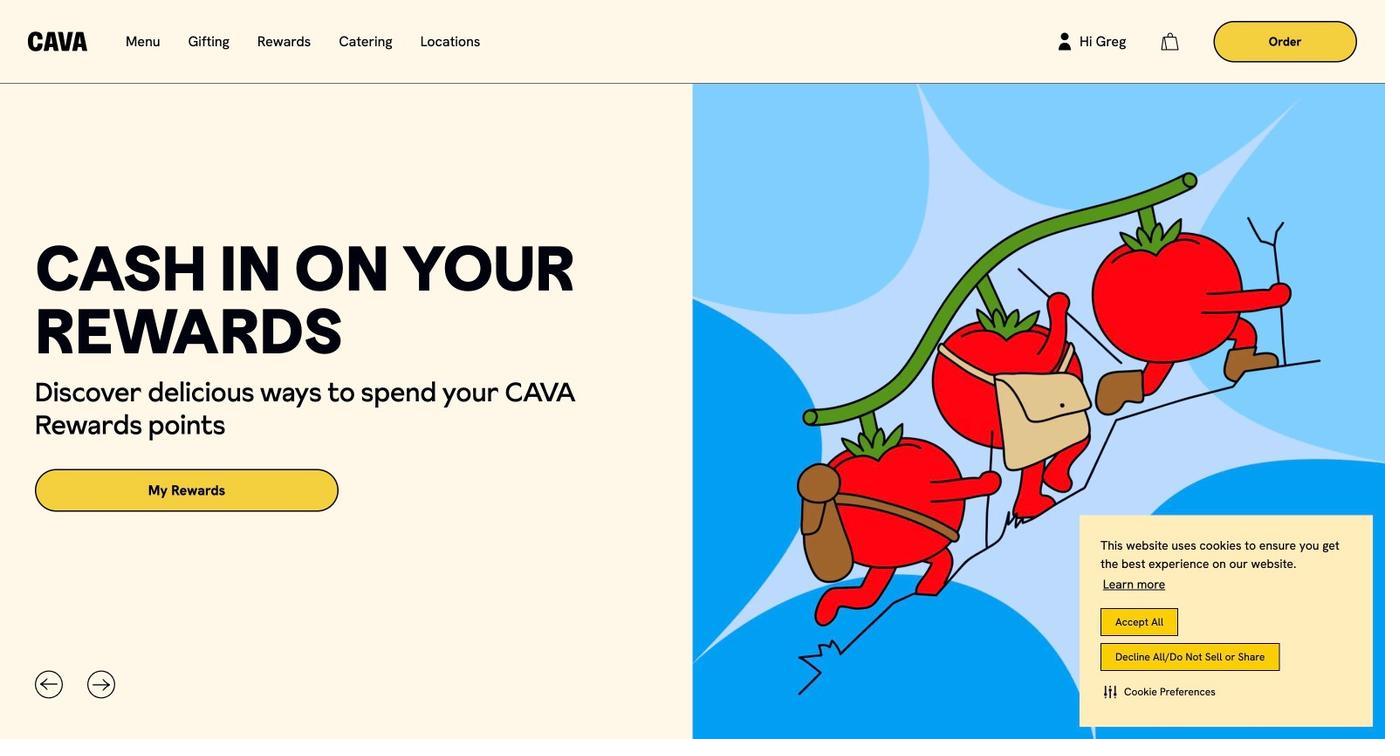 Task type: locate. For each thing, give the bounding box(es) containing it.
cava main navigation element
[[28, 0, 1358, 83]]

cookieconsent dialog
[[1080, 515, 1373, 727]]

previous slide image
[[35, 671, 63, 699]]



Task type: vqa. For each thing, say whether or not it's contained in the screenshot.
the cookieconsent "DIALOG"
yes



Task type: describe. For each thing, give the bounding box(es) containing it.
next slide image
[[87, 671, 115, 699]]



